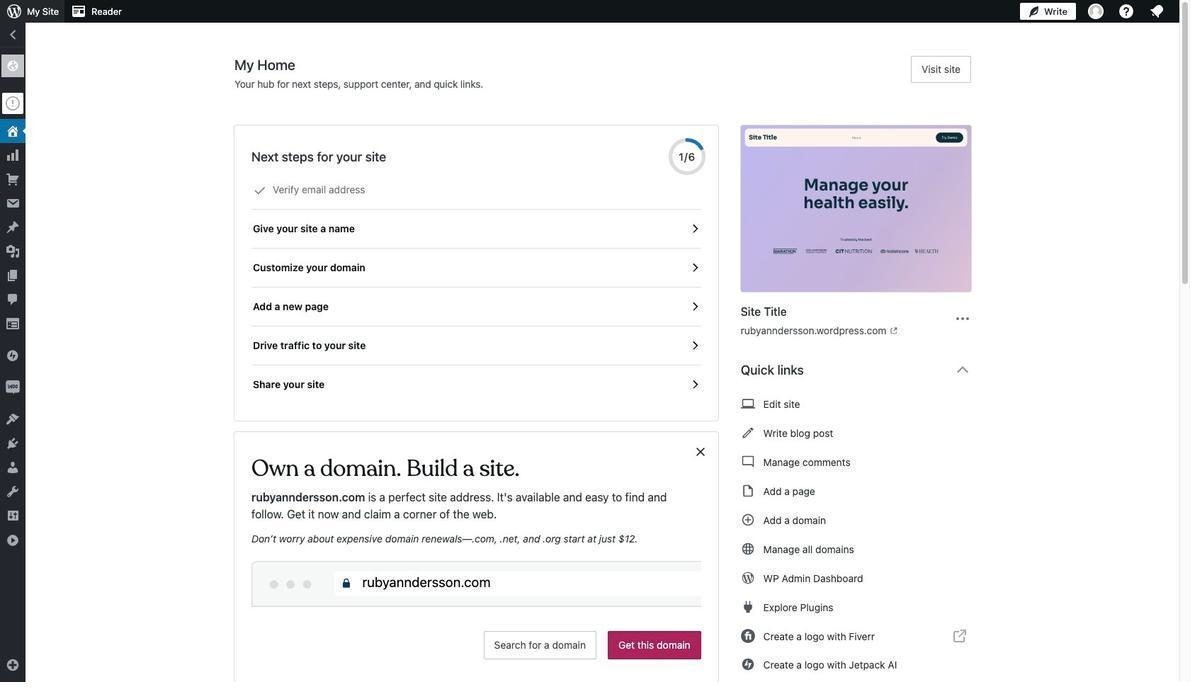 Task type: vqa. For each thing, say whether or not it's contained in the screenshot.
Open notification settings Icon
no



Task type: describe. For each thing, give the bounding box(es) containing it.
2 img image from the top
[[6, 381, 20, 395]]

mode_comment image
[[741, 454, 755, 471]]

help image
[[1118, 3, 1135, 20]]

1 task enabled image from the top
[[689, 261, 701, 274]]

dismiss domain name promotion image
[[694, 444, 707, 461]]

more options for site site title image
[[955, 310, 972, 327]]

insert_drive_file image
[[741, 483, 755, 500]]



Task type: locate. For each thing, give the bounding box(es) containing it.
my profile image
[[1088, 4, 1104, 19]]

1 vertical spatial img image
[[6, 381, 20, 395]]

progress bar
[[669, 138, 706, 175]]

edit image
[[741, 424, 755, 441]]

2 task enabled image from the top
[[689, 300, 701, 313]]

1 vertical spatial task enabled image
[[689, 300, 701, 313]]

task enabled image
[[689, 223, 701, 235], [689, 339, 701, 352]]

2 task enabled image from the top
[[689, 339, 701, 352]]

img image
[[6, 349, 20, 363], [6, 381, 20, 395]]

0 vertical spatial task enabled image
[[689, 223, 701, 235]]

main content
[[235, 56, 983, 682]]

0 vertical spatial img image
[[6, 349, 20, 363]]

1 img image from the top
[[6, 349, 20, 363]]

3 task enabled image from the top
[[689, 378, 701, 391]]

launchpad checklist element
[[252, 171, 701, 404]]

task enabled image
[[689, 261, 701, 274], [689, 300, 701, 313], [689, 378, 701, 391]]

1 task enabled image from the top
[[689, 223, 701, 235]]

manage your notifications image
[[1149, 3, 1166, 20]]

0 vertical spatial task enabled image
[[689, 261, 701, 274]]

laptop image
[[741, 395, 755, 412]]

2 vertical spatial task enabled image
[[689, 378, 701, 391]]

1 vertical spatial task enabled image
[[689, 339, 701, 352]]



